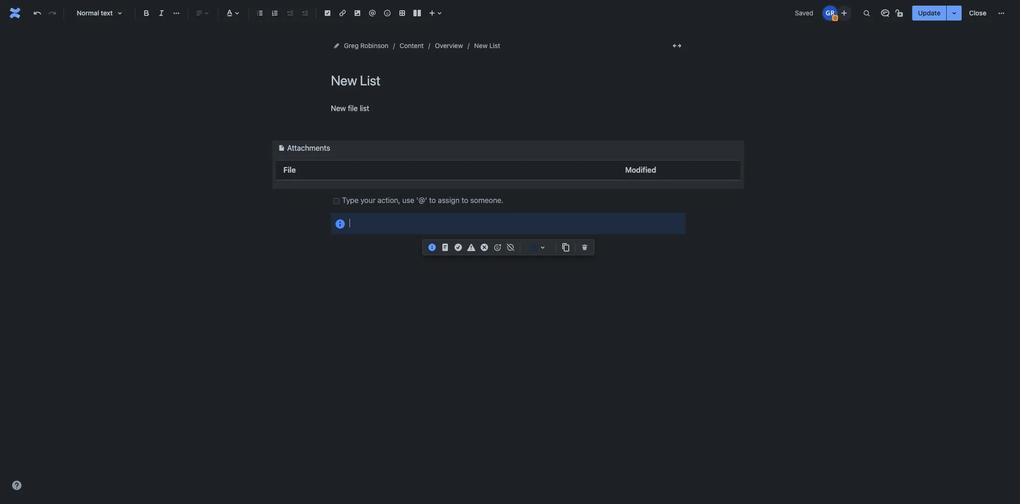Task type: locate. For each thing, give the bounding box(es) containing it.
1 horizontal spatial new
[[474, 42, 488, 49]]

normal text button
[[68, 3, 131, 23]]

0 vertical spatial new
[[474, 42, 488, 49]]

emoji image
[[382, 7, 393, 19]]

update button
[[913, 6, 946, 21]]

attachments
[[287, 144, 330, 152]]

0 horizontal spatial new
[[331, 104, 346, 112]]

note image
[[440, 242, 451, 253]]

redo ⌘⇧z image
[[47, 7, 58, 19]]

greg robinson link
[[344, 40, 388, 51]]

copy image
[[560, 242, 571, 253]]

text
[[101, 9, 113, 17]]

attachments image
[[276, 142, 287, 154]]

normal
[[77, 9, 99, 17]]

close button
[[964, 6, 992, 21]]

comment icon image
[[880, 7, 891, 19]]

normal text
[[77, 9, 113, 17]]

success image
[[453, 242, 464, 253]]

new left "list"
[[474, 42, 488, 49]]

more formatting image
[[171, 7, 182, 19]]

info image
[[427, 242, 438, 253]]

new for new file list
[[331, 104, 346, 112]]

error image
[[479, 242, 490, 253]]

confluence image
[[7, 6, 22, 21], [7, 6, 22, 21]]

adjust update settings image
[[949, 7, 960, 19]]

no restrictions image
[[895, 7, 906, 19]]

1 vertical spatial new
[[331, 104, 346, 112]]

panel info image
[[335, 218, 346, 230]]

make page full-width image
[[672, 40, 683, 51]]

greg robinson image
[[823, 6, 838, 21]]

new inside main content area, start typing to enter text. text box
[[331, 104, 346, 112]]

invite to edit image
[[839, 7, 850, 18]]

new left file
[[331, 104, 346, 112]]

warning image
[[466, 242, 477, 253]]

new
[[474, 42, 488, 49], [331, 104, 346, 112]]

move this page image
[[333, 42, 340, 49]]

saved
[[795, 9, 814, 17]]

action item image
[[322, 7, 333, 19]]

new file list
[[331, 104, 369, 112]]

table image
[[397, 7, 408, 19]]

background color image
[[537, 242, 548, 253]]

list
[[360, 104, 369, 112]]

undo ⌘z image
[[32, 7, 43, 19]]

close
[[969, 9, 987, 17]]



Task type: describe. For each thing, give the bounding box(es) containing it.
file
[[284, 166, 296, 174]]

bold ⌘b image
[[141, 7, 152, 19]]

overview link
[[435, 40, 463, 51]]

add image, video, or file image
[[352, 7, 363, 19]]

update
[[918, 9, 941, 17]]

modified
[[625, 166, 656, 174]]

editor add emoji image
[[492, 242, 503, 253]]

content link
[[400, 40, 424, 51]]

more image
[[996, 7, 1007, 19]]

new list link
[[474, 40, 500, 51]]

new list
[[474, 42, 500, 49]]

help image
[[11, 480, 22, 491]]

remove image
[[579, 242, 590, 253]]

numbered list ⌘⇧7 image
[[269, 7, 281, 19]]

overview
[[435, 42, 463, 49]]

link image
[[337, 7, 348, 19]]

italic ⌘i image
[[156, 7, 167, 19]]

outdent ⇧tab image
[[284, 7, 295, 19]]

robinson
[[360, 42, 388, 49]]

file
[[348, 104, 358, 112]]

Give this page a title text field
[[331, 73, 686, 88]]

bullet list ⌘⇧8 image
[[254, 7, 266, 19]]

list
[[489, 42, 500, 49]]

content
[[400, 42, 424, 49]]

editor toolbar toolbar
[[423, 240, 594, 265]]

layouts image
[[412, 7, 423, 19]]

new for new list
[[474, 42, 488, 49]]

remove emoji image
[[505, 242, 516, 253]]

indent tab image
[[299, 7, 310, 19]]

greg robinson
[[344, 42, 388, 49]]

mention image
[[367, 7, 378, 19]]

Main content area, start typing to enter text. text field
[[272, 102, 744, 234]]

greg
[[344, 42, 359, 49]]

find and replace image
[[861, 7, 872, 19]]



Task type: vqa. For each thing, say whether or not it's contained in the screenshot.
ACTION ITEM image at the left of page
yes



